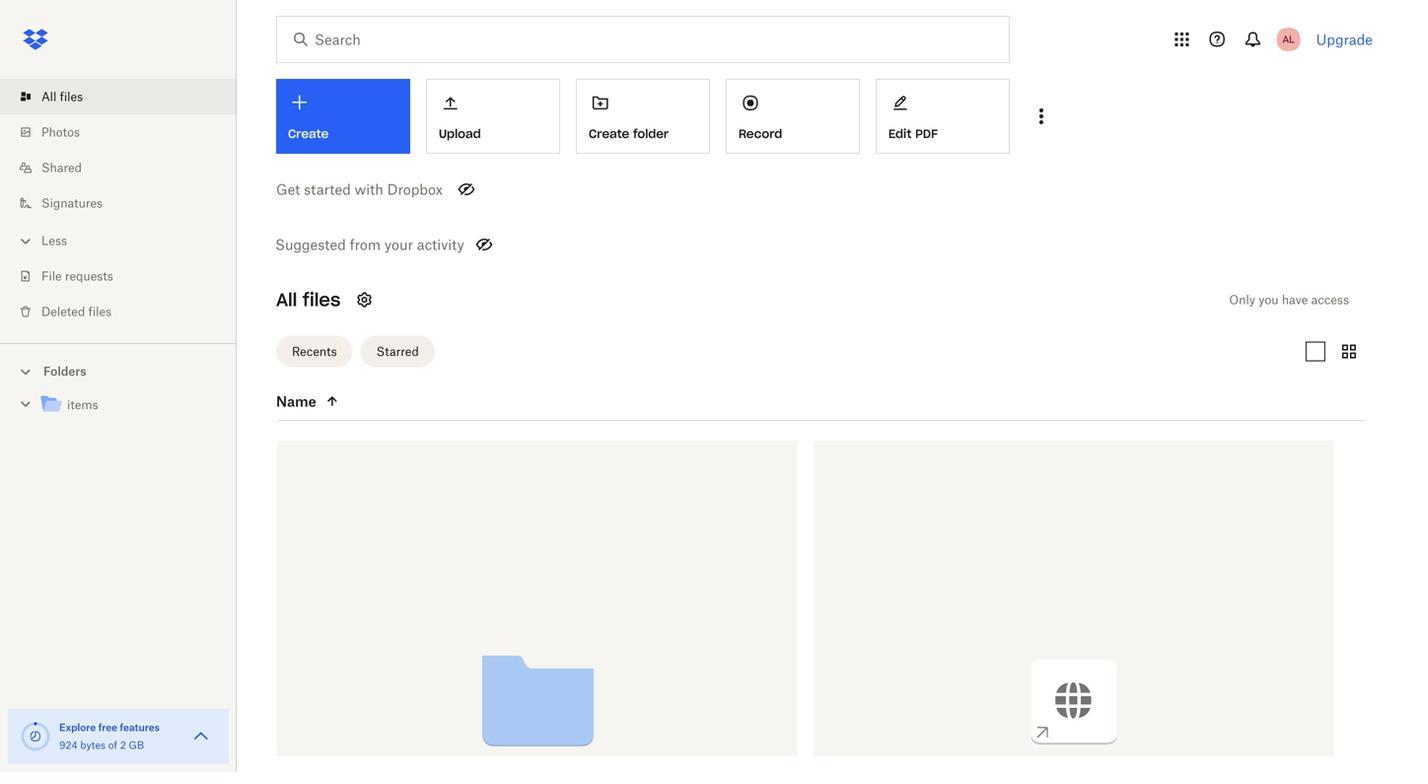Task type: locate. For each thing, give the bounding box(es) containing it.
create
[[589, 126, 629, 141], [288, 126, 329, 142]]

record
[[739, 126, 782, 141]]

file
[[41, 269, 62, 284]]

create inside button
[[589, 126, 629, 141]]

upload button
[[426, 79, 560, 154]]

all files up "photos"
[[41, 89, 83, 104]]

items
[[67, 397, 98, 412]]

all up "photos"
[[41, 89, 57, 104]]

0 horizontal spatial all files
[[41, 89, 83, 104]]

1 horizontal spatial all files
[[276, 288, 341, 311]]

0 vertical spatial all files
[[41, 89, 83, 104]]

0 horizontal spatial files
[[60, 89, 83, 104]]

recents
[[292, 344, 337, 359]]

list
[[0, 67, 237, 343]]

dropbox
[[387, 181, 443, 198]]

create for create
[[288, 126, 329, 142]]

1 horizontal spatial files
[[88, 304, 112, 319]]

files right deleted
[[88, 304, 112, 319]]

folder settings image
[[352, 288, 376, 312]]

dropbox image
[[16, 20, 55, 59]]

deleted
[[41, 304, 85, 319]]

signatures
[[41, 196, 103, 211]]

create button
[[276, 79, 410, 154]]

started
[[304, 181, 351, 198]]

photos link
[[16, 114, 237, 150]]

with
[[355, 181, 383, 198]]

bytes
[[80, 739, 106, 751]]

all
[[41, 89, 57, 104], [276, 288, 297, 311]]

all files up 'recents' button on the top
[[276, 288, 341, 311]]

gb
[[129, 739, 144, 751]]

924
[[59, 739, 78, 751]]

folder, items row
[[277, 441, 798, 772]]

files inside list item
[[60, 89, 83, 104]]

get
[[276, 181, 300, 198]]

1 vertical spatial all
[[276, 288, 297, 311]]

edit
[[889, 126, 912, 141]]

files
[[60, 89, 83, 104], [303, 288, 341, 311], [88, 304, 112, 319]]

create left folder
[[589, 126, 629, 141]]

recents button
[[276, 336, 353, 367]]

files up "photos"
[[60, 89, 83, 104]]

create inside dropdown button
[[288, 126, 329, 142]]

0 horizontal spatial create
[[288, 126, 329, 142]]

0 horizontal spatial all
[[41, 89, 57, 104]]

you
[[1259, 292, 1279, 307]]

free
[[98, 721, 117, 734]]

all files link
[[16, 79, 237, 114]]

of
[[108, 739, 117, 751]]

0 vertical spatial all
[[41, 89, 57, 104]]

create for create folder
[[589, 126, 629, 141]]

list containing all files
[[0, 67, 237, 343]]

files for deleted files link
[[88, 304, 112, 319]]

al
[[1283, 33, 1295, 45]]

only
[[1229, 292, 1255, 307]]

pdf
[[915, 126, 938, 141]]

starred button
[[361, 336, 435, 367]]

files left folder settings image
[[303, 288, 341, 311]]

all files
[[41, 89, 83, 104], [276, 288, 341, 311]]

shared
[[41, 160, 82, 175]]

upgrade
[[1316, 31, 1373, 48]]

all up 'recents' button on the top
[[276, 288, 297, 311]]

create up the started
[[288, 126, 329, 142]]

all files inside list item
[[41, 89, 83, 104]]

1 vertical spatial all files
[[276, 288, 341, 311]]

1 horizontal spatial create
[[589, 126, 629, 141]]



Task type: vqa. For each thing, say whether or not it's contained in the screenshot.
'ago'
no



Task type: describe. For each thing, give the bounding box(es) containing it.
explore free features 924 bytes of 2 gb
[[59, 721, 160, 751]]

have
[[1282, 292, 1308, 307]]

files for the all files link at the top left
[[60, 89, 83, 104]]

1 horizontal spatial all
[[276, 288, 297, 311]]

from
[[350, 236, 381, 253]]

photos
[[41, 125, 80, 140]]

deleted files link
[[16, 294, 237, 329]]

only you have access
[[1229, 292, 1349, 307]]

get started with dropbox
[[276, 181, 443, 198]]

all inside list item
[[41, 89, 57, 104]]

file requests
[[41, 269, 113, 284]]

your
[[384, 236, 413, 253]]

Search in folder "Dropbox" text field
[[315, 29, 968, 50]]

file requests link
[[16, 258, 237, 294]]

create folder button
[[576, 79, 710, 154]]

features
[[120, 721, 160, 734]]

folder
[[633, 126, 669, 141]]

2
[[120, 739, 126, 751]]

explore
[[59, 721, 96, 734]]

create folder
[[589, 126, 669, 141]]

requests
[[65, 269, 113, 284]]

signatures link
[[16, 185, 237, 221]]

file, money.web row
[[814, 441, 1334, 772]]

name
[[276, 393, 316, 410]]

access
[[1311, 292, 1349, 307]]

suggested
[[275, 236, 346, 253]]

all files list item
[[0, 79, 237, 114]]

items link
[[39, 392, 221, 419]]

shared link
[[16, 150, 237, 185]]

edit pdf button
[[876, 79, 1010, 154]]

upgrade link
[[1316, 31, 1373, 48]]

record button
[[726, 79, 860, 154]]

less
[[41, 233, 67, 248]]

suggested from your activity
[[275, 236, 464, 253]]

folders button
[[0, 356, 237, 385]]

quota usage element
[[20, 721, 51, 752]]

upload
[[439, 126, 481, 141]]

name button
[[276, 390, 442, 413]]

activity
[[417, 236, 464, 253]]

2 horizontal spatial files
[[303, 288, 341, 311]]

less image
[[16, 231, 36, 251]]

al button
[[1273, 24, 1304, 55]]

folders
[[43, 364, 86, 379]]

starred
[[376, 344, 419, 359]]

deleted files
[[41, 304, 112, 319]]

edit pdf
[[889, 126, 938, 141]]



